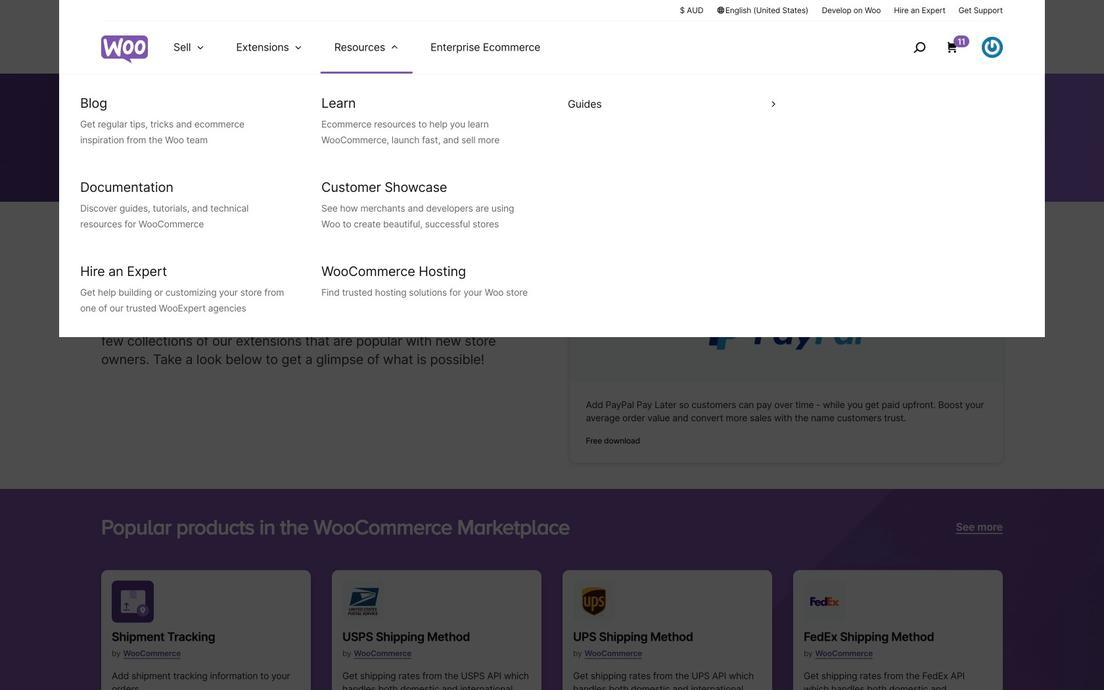 Task type: describe. For each thing, give the bounding box(es) containing it.
service navigation menu element
[[885, 26, 1003, 69]]



Task type: locate. For each thing, give the bounding box(es) containing it.
search image
[[909, 37, 930, 58]]

open account menu image
[[982, 37, 1003, 58]]



Task type: vqa. For each thing, say whether or not it's contained in the screenshot.
Open account menu image in the top right of the page
yes



